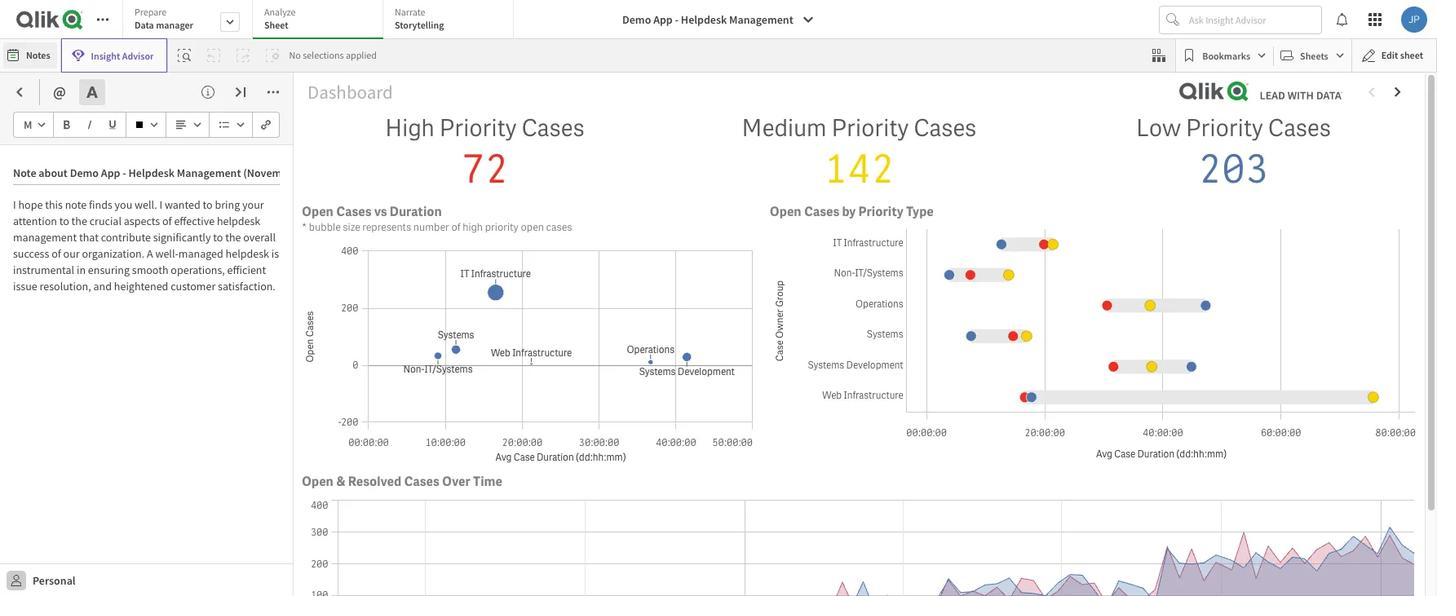 Task type: describe. For each thing, give the bounding box(es) containing it.
vs
[[374, 203, 387, 220]]

open for open cases by priority type
[[770, 203, 802, 220]]

2 i from the left
[[159, 197, 162, 212]]

insight
[[91, 49, 120, 62]]

time
[[473, 473, 503, 490]]

a
[[147, 246, 153, 261]]

priority for 142
[[832, 113, 909, 144]]

0 horizontal spatial of
[[52, 246, 61, 261]]

priority
[[485, 220, 519, 234]]

selections tool image
[[1153, 49, 1166, 62]]

no selections applied
[[289, 49, 377, 61]]

this
[[45, 197, 63, 212]]

issue
[[13, 279, 37, 294]]

prepare
[[135, 6, 167, 18]]

1 horizontal spatial to
[[203, 197, 213, 212]]

heightened
[[114, 279, 168, 294]]

helpdesk
[[681, 12, 727, 27]]

Note Body text field
[[13, 185, 281, 488]]

storytelling
[[395, 19, 444, 31]]

efficient
[[227, 263, 266, 277]]

0 horizontal spatial the
[[71, 214, 87, 228]]

note
[[65, 197, 87, 212]]

attention
[[13, 214, 57, 228]]

low
[[1137, 113, 1182, 144]]

sheet
[[264, 19, 289, 31]]

cases inside high priority cases 72
[[522, 113, 585, 144]]

cases
[[546, 220, 573, 234]]

applied
[[346, 49, 377, 61]]

overall
[[243, 230, 276, 245]]

analyze sheet
[[264, 6, 296, 31]]

italic image
[[85, 120, 95, 130]]

priority for 72
[[440, 113, 517, 144]]

analyze
[[264, 6, 296, 18]]

edit sheet
[[1382, 49, 1424, 61]]

Ask Insight Advisor text field
[[1186, 6, 1322, 33]]

bubble
[[309, 220, 341, 234]]

by
[[842, 203, 856, 220]]

&
[[336, 473, 346, 490]]

you
[[115, 197, 132, 212]]

number
[[414, 220, 450, 234]]

Note title text field
[[13, 158, 280, 185]]

in
[[77, 263, 86, 277]]

hope
[[18, 197, 43, 212]]

our
[[63, 246, 80, 261]]

m
[[24, 118, 32, 132]]

open & resolved cases over time
[[302, 473, 503, 490]]

@ button
[[47, 79, 72, 105]]

operations,
[[171, 263, 225, 277]]

1 i from the left
[[13, 197, 16, 212]]

open for open & resolved cases over time
[[302, 473, 334, 490]]

personal
[[33, 573, 76, 588]]

type
[[907, 203, 934, 220]]

expand image
[[234, 86, 247, 99]]

notes
[[26, 49, 50, 61]]

insight advisor
[[91, 49, 154, 62]]

narrate
[[395, 6, 426, 18]]

and
[[93, 279, 112, 294]]

crucial
[[90, 214, 122, 228]]

1 vertical spatial to
[[59, 214, 69, 228]]

demo app - helpdesk management button
[[613, 7, 825, 33]]

significantly
[[153, 230, 211, 245]]

contribute
[[101, 230, 151, 245]]

bookmarks button
[[1180, 42, 1271, 69]]

of inside open cases vs duration * bubble size represents number of high priority open cases
[[452, 220, 461, 234]]

finds
[[89, 197, 112, 212]]

bookmarks
[[1203, 49, 1251, 62]]

-
[[675, 12, 679, 27]]

medium priority cases 142
[[742, 113, 977, 195]]

narrate storytelling
[[395, 6, 444, 31]]

no
[[289, 49, 301, 61]]

duration
[[390, 203, 442, 220]]

customer
[[171, 279, 216, 294]]



Task type: vqa. For each thing, say whether or not it's contained in the screenshot.
Bold IMAGE
yes



Task type: locate. For each thing, give the bounding box(es) containing it.
app
[[654, 12, 673, 27]]

72
[[462, 144, 509, 195]]

open left &
[[302, 473, 334, 490]]

resolved
[[348, 473, 402, 490]]

low priority cases 203
[[1137, 113, 1332, 195]]

success
[[13, 246, 49, 261]]

i right well.
[[159, 197, 162, 212]]

open left by
[[770, 203, 802, 220]]

0 horizontal spatial to
[[59, 214, 69, 228]]

of left the high
[[452, 220, 461, 234]]

1 vertical spatial helpdesk
[[226, 246, 269, 261]]

smooth
[[132, 263, 169, 277]]

application containing 72
[[0, 0, 1438, 596]]

aspects
[[124, 214, 160, 228]]

@
[[53, 82, 66, 101]]

to down this
[[59, 214, 69, 228]]

cases
[[522, 113, 585, 144], [914, 113, 977, 144], [1269, 113, 1332, 144], [336, 203, 372, 220], [804, 203, 840, 220], [404, 473, 440, 490]]

demo app - helpdesk management
[[623, 12, 794, 27]]

back image
[[13, 86, 26, 99]]

priority inside high priority cases 72
[[440, 113, 517, 144]]

priority
[[440, 113, 517, 144], [832, 113, 909, 144], [1186, 113, 1264, 144], [859, 203, 904, 220]]

next sheet: performance image
[[1392, 86, 1405, 99]]

bring
[[215, 197, 240, 212]]

management
[[730, 12, 794, 27]]

142
[[824, 144, 895, 195]]

tab list containing prepare
[[122, 0, 520, 41]]

m button
[[17, 112, 50, 138]]

details image
[[202, 86, 215, 99]]

the left overall
[[225, 230, 241, 245]]

i
[[13, 197, 16, 212], [159, 197, 162, 212]]

instrumental
[[13, 263, 74, 277]]

application
[[0, 0, 1438, 596]]

data
[[135, 19, 154, 31]]

high
[[463, 220, 483, 234]]

2 horizontal spatial of
[[452, 220, 461, 234]]

0 vertical spatial to
[[203, 197, 213, 212]]

effective
[[174, 214, 215, 228]]

tab list inside application
[[122, 0, 520, 41]]

represents
[[363, 220, 411, 234]]

demo
[[623, 12, 651, 27]]

sheets button
[[1278, 42, 1349, 69]]

underline image
[[108, 120, 118, 130]]

*
[[302, 220, 307, 234]]

cases inside medium priority cases 142
[[914, 113, 977, 144]]

manager
[[156, 19, 193, 31]]

insight advisor button
[[61, 38, 168, 73]]

managed
[[179, 246, 223, 261]]

ensuring
[[88, 263, 130, 277]]

to left bring
[[203, 197, 213, 212]]

tab list
[[122, 0, 520, 41]]

organization.
[[82, 246, 145, 261]]

1 vertical spatial the
[[225, 230, 241, 245]]

over
[[442, 473, 471, 490]]

2 vertical spatial to
[[213, 230, 223, 245]]

is
[[272, 246, 279, 261]]

insert link image
[[261, 120, 271, 130]]

selections
[[303, 49, 344, 61]]

priority inside low priority cases 203
[[1186, 113, 1264, 144]]

medium
[[742, 113, 827, 144]]

0 vertical spatial the
[[71, 214, 87, 228]]

bold image
[[62, 120, 72, 130]]

james peterson image
[[1402, 7, 1428, 33]]

helpdesk
[[217, 214, 261, 228], [226, 246, 269, 261]]

toggle formatting element
[[79, 79, 112, 105]]

notes button
[[3, 42, 57, 69]]

sheet
[[1401, 49, 1424, 61]]

high
[[385, 113, 435, 144]]

1 horizontal spatial of
[[162, 214, 172, 228]]

0 vertical spatial helpdesk
[[217, 214, 261, 228]]

priority inside medium priority cases 142
[[832, 113, 909, 144]]

advisor
[[122, 49, 154, 62]]

1 horizontal spatial the
[[225, 230, 241, 245]]

open for open cases vs duration * bubble size represents number of high priority open cases
[[302, 203, 334, 220]]

cases inside open cases vs duration * bubble size represents number of high priority open cases
[[336, 203, 372, 220]]

1 horizontal spatial i
[[159, 197, 162, 212]]

203
[[1199, 144, 1269, 195]]

the
[[71, 214, 87, 228], [225, 230, 241, 245]]

high priority cases 72
[[385, 113, 585, 195]]

to up "managed"
[[213, 230, 223, 245]]

smart search image
[[178, 49, 191, 62]]

wanted
[[165, 197, 201, 212]]

sheets
[[1301, 49, 1329, 62]]

of up significantly
[[162, 214, 172, 228]]

open cases vs duration * bubble size represents number of high priority open cases
[[302, 203, 573, 234]]

of
[[162, 214, 172, 228], [452, 220, 461, 234], [52, 246, 61, 261]]

open left size
[[302, 203, 334, 220]]

edit
[[1382, 49, 1399, 61]]

open inside open cases vs duration * bubble size represents number of high priority open cases
[[302, 203, 334, 220]]

helpdesk down bring
[[217, 214, 261, 228]]

open cases by priority type
[[770, 203, 934, 220]]

i hope this note finds you well. i wanted to bring your attention to the crucial aspects of effective helpdesk management that contribute significantly to the overall success of our organization. a well-managed helpdesk is instrumental in ensuring smooth operations, efficient issue resolution, and heightened customer satisfaction.
[[13, 197, 281, 294]]

edit sheet button
[[1352, 38, 1438, 73]]

size
[[343, 220, 360, 234]]

priority for 203
[[1186, 113, 1264, 144]]

i left hope
[[13, 197, 16, 212]]

cases inside low priority cases 203
[[1269, 113, 1332, 144]]

your
[[242, 197, 264, 212]]

open
[[521, 220, 544, 234]]

management
[[13, 230, 77, 245]]

resolution,
[[40, 279, 91, 294]]

the down note
[[71, 214, 87, 228]]

toggle formatting image
[[85, 86, 99, 99]]

2 horizontal spatial to
[[213, 230, 223, 245]]

helpdesk up efficient on the left top of the page
[[226, 246, 269, 261]]

prepare data manager
[[135, 6, 193, 31]]

well-
[[155, 246, 179, 261]]

satisfaction.
[[218, 279, 276, 294]]

0 horizontal spatial i
[[13, 197, 16, 212]]

that
[[79, 230, 99, 245]]

of left our
[[52, 246, 61, 261]]



